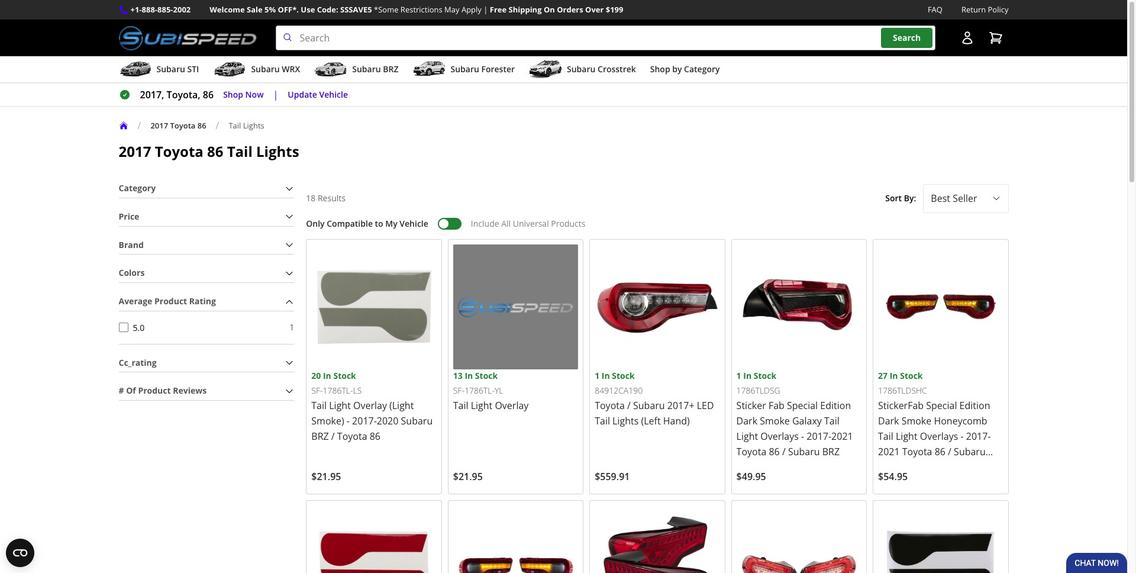 Task type: vqa. For each thing, say whether or not it's contained in the screenshot.
#
yes



Task type: describe. For each thing, give the bounding box(es) containing it.
search input field
[[276, 26, 936, 50]]

over
[[586, 4, 604, 15]]

forester
[[482, 63, 515, 75]]

to
[[375, 218, 384, 229]]

0 vertical spatial product
[[155, 296, 187, 307]]

compatible
[[327, 218, 373, 229]]

1 horizontal spatial vehicle
[[400, 218, 429, 229]]

13
[[453, 370, 463, 381]]

+1-888-885-2002 link
[[131, 4, 191, 16]]

toyota inside 1 in stock 1786tldsg sticker fab special edition dark smoke galaxy tail light overlays - 2017-2021 toyota 86 / subaru brz
[[737, 445, 767, 458]]

return policy link
[[962, 4, 1009, 16]]

subaru inside 20 in stock sf-1786tl-ls tail light overlay (light smoke) - 2017-2020 subaru brz / toyota 86
[[401, 414, 433, 427]]

category
[[685, 63, 720, 75]]

sf- for tail light overlay
[[453, 385, 465, 396]]

in for sticker fab special edition dark smoke galaxy tail light overlays - 2017-2021 toyota 86 / subaru brz
[[744, 370, 752, 381]]

1 vertical spatial product
[[138, 385, 171, 396]]

sti
[[187, 63, 199, 75]]

stock for /
[[612, 370, 635, 381]]

0 vertical spatial lights
[[243, 120, 265, 131]]

include all universal products
[[471, 218, 586, 229]]

/ inside 1 in stock 1786tldsg sticker fab special edition dark smoke galaxy tail light overlays - 2017-2021 toyota 86 / subaru brz
[[783, 445, 786, 458]]

shop by category button
[[651, 59, 720, 82]]

lights inside the 1 in stock 84912ca190 toyota / subaru 2017+ led tail lights (left hand)
[[613, 414, 639, 427]]

toyota for 2017 toyota 86 tail lights
[[155, 142, 204, 161]]

price button
[[119, 208, 294, 226]]

86 inside 20 in stock sf-1786tl-ls tail light overlay (light smoke) - 2017-2020 subaru brz / toyota 86
[[370, 430, 381, 443]]

overlays inside 1 in stock 1786tldsg sticker fab special edition dark smoke galaxy tail light overlays - 2017-2021 toyota 86 / subaru brz
[[761, 430, 799, 443]]

subaru crosstrek button
[[529, 59, 636, 82]]

# of product reviews
[[119, 385, 207, 396]]

average product rating button
[[119, 293, 294, 311]]

update
[[288, 89, 317, 100]]

ls
[[353, 385, 362, 396]]

dark inside 1 in stock 1786tldsg sticker fab special edition dark smoke galaxy tail light overlays - 2017-2021 toyota 86 / subaru brz
[[737, 414, 758, 427]]

on
[[544, 4, 555, 15]]

brz inside 20 in stock sf-1786tl-ls tail light overlay (light smoke) - 2017-2020 subaru brz / toyota 86
[[312, 430, 329, 443]]

vehicle inside button
[[319, 89, 348, 100]]

in for toyota / subaru 2017+ led tail lights (left hand)
[[602, 370, 610, 381]]

1 in stock 84912ca190 toyota / subaru 2017+ led tail lights (left hand)
[[595, 370, 714, 427]]

+1-888-885-2002
[[131, 4, 191, 15]]

category
[[119, 182, 156, 194]]

stickerfab special edition dark smoke honeycomb tail light overlays - 2017-2021 toyota 86 / subaru brz image
[[879, 244, 1004, 369]]

sf- for tail light overlay (light smoke) - 2017-2020 subaru brz / toyota 86
[[312, 385, 323, 396]]

1 vertical spatial |
[[273, 88, 279, 101]]

86 up category dropdown button
[[207, 142, 224, 161]]

a subaru wrx thumbnail image image
[[213, 60, 247, 78]]

+1-
[[131, 4, 142, 15]]

toyota for 2017 toyota 86
[[170, 120, 196, 131]]

my
[[386, 218, 398, 229]]

use
[[301, 4, 315, 15]]

brand button
[[119, 236, 294, 254]]

tail inside 13 in stock sf-1786tl-yl tail light overlay
[[453, 399, 469, 412]]

shop now link
[[223, 88, 264, 102]]

of
[[126, 385, 136, 396]]

tail lights link
[[229, 120, 274, 131]]

brand
[[119, 239, 144, 250]]

only compatible to my vehicle
[[306, 218, 429, 229]]

$21.95 for tail light overlay (light smoke) - 2017-2020 subaru brz / toyota 86
[[312, 470, 341, 483]]

return policy
[[962, 4, 1009, 15]]

smoke inside 1 in stock 1786tldsg sticker fab special edition dark smoke galaxy tail light overlays - 2017-2021 toyota 86 / subaru brz
[[760, 414, 790, 427]]

/ right 'home' image
[[138, 119, 141, 132]]

*some restrictions may apply | free shipping on orders over $199
[[374, 4, 624, 15]]

885-
[[158, 4, 173, 15]]

light inside 20 in stock sf-1786tl-ls tail light overlay (light smoke) - 2017-2020 subaru brz / toyota 86
[[329, 399, 351, 412]]

yl
[[495, 385, 504, 396]]

subaru sti button
[[119, 59, 199, 82]]

/ inside 20 in stock sf-1786tl-ls tail light overlay (light smoke) - 2017-2020 subaru brz / toyota 86
[[331, 430, 335, 443]]

tail down "shop now" 'link'
[[229, 120, 241, 131]]

1786tldsg
[[737, 385, 781, 396]]

select... image
[[992, 194, 1002, 203]]

smoke inside 27 in stock 1786tldshc stickerfab special edition dark smoke honeycomb tail light overlays - 2017- 2021 toyota 86 / subaru brz
[[902, 414, 932, 428]]

- inside 27 in stock 1786tldshc stickerfab special edition dark smoke honeycomb tail light overlays - 2017- 2021 toyota 86 / subaru brz
[[961, 430, 964, 443]]

84912ca190
[[595, 385, 643, 396]]

toyota inside 27 in stock 1786tldshc stickerfab special edition dark smoke honeycomb tail light overlays - 2017- 2021 toyota 86 / subaru brz
[[903, 445, 933, 458]]

all
[[502, 218, 511, 229]]

sticker
[[737, 399, 767, 412]]

a subaru forester thumbnail image image
[[413, 60, 446, 78]]

shipping
[[509, 4, 542, 15]]

welcome
[[210, 4, 245, 15]]

subaru sti
[[157, 63, 199, 75]]

fab
[[769, 399, 785, 412]]

stock for fab
[[754, 370, 777, 381]]

sticker fab special edition dark smoke galaxy tail light overlays - 2017-2021 toyota 86 / subaru brz image
[[737, 244, 862, 369]]

2017 for 2017 toyota 86 tail lights
[[119, 142, 151, 161]]

update vehicle
[[288, 89, 348, 100]]

a subaru sti thumbnail image image
[[119, 60, 152, 78]]

# of product reviews button
[[119, 382, 294, 400]]

edition inside 27 in stock 1786tldshc stickerfab special edition dark smoke honeycomb tail light overlays - 2017- 2021 toyota 86 / subaru brz
[[960, 399, 991, 412]]

86 inside 27 in stock 1786tldshc stickerfab special edition dark smoke honeycomb tail light overlays - 2017- 2021 toyota 86 / subaru brz
[[935, 445, 946, 458]]

2017- inside 20 in stock sf-1786tl-ls tail light overlay (light smoke) - 2017-2020 subaru brz / toyota 86
[[352, 414, 377, 427]]

subaru left sti
[[157, 63, 185, 75]]

subaru wrx
[[251, 63, 300, 75]]

only
[[306, 218, 325, 229]]

a subaru brz thumbnail image image
[[315, 60, 348, 78]]

code:
[[317, 4, 339, 15]]

subaru forester button
[[413, 59, 515, 82]]

13 in stock sf-1786tl-yl tail light overlay
[[453, 370, 529, 412]]

light inside 27 in stock 1786tldshc stickerfab special edition dark smoke honeycomb tail light overlays - 2017- 2021 toyota 86 / subaru brz
[[896, 430, 918, 443]]

include
[[471, 218, 500, 229]]

in for stickerfab special edition dark smoke honeycomb tail light overlays - 2017- 2021 toyota 86 / subaru brz
[[890, 370, 899, 381]]

$559.91
[[595, 470, 630, 483]]

sssave5
[[340, 4, 372, 15]]

shop by category
[[651, 63, 720, 75]]

tail down tail lights
[[227, 142, 253, 161]]

overlays inside 27 in stock 1786tldshc stickerfab special edition dark smoke honeycomb tail light overlays - 2017- 2021 toyota 86 / subaru brz
[[921, 430, 959, 443]]

tail inside the 1 in stock 84912ca190 toyota / subaru 2017+ led tail lights (left hand)
[[595, 414, 610, 427]]

crosstrek
[[598, 63, 636, 75]]

products
[[551, 218, 586, 229]]

subaru inside 1 in stock 1786tldsg sticker fab special edition dark smoke galaxy tail light overlays - 2017-2021 toyota 86 / subaru brz
[[789, 445, 820, 458]]

wrx
[[282, 63, 300, 75]]

rating
[[189, 296, 216, 307]]

#
[[119, 385, 124, 396]]

$199
[[606, 4, 624, 15]]

27 in stock 1786tldshc stickerfab special edition dark smoke honeycomb tail light overlays - 2017- 2021 toyota 86 / subaru brz
[[879, 370, 992, 474]]

(light
[[390, 399, 414, 412]]

$49.95
[[737, 470, 767, 483]]

$21.95 for tail light overlay
[[453, 470, 483, 483]]

home image
[[119, 121, 128, 130]]

tail light overlay (light smoke) - 2017-2020 subaru brz / toyota 86 image
[[312, 244, 437, 369]]

colors
[[119, 267, 145, 279]]

tail light overlay (red) - 2017-2020 subaru brz / toyota 86 image
[[312, 506, 437, 573]]

subaru forester
[[451, 63, 515, 75]]

overlay for tail light overlay
[[495, 399, 529, 412]]

tail inside 1 in stock 1786tldsg sticker fab special edition dark smoke galaxy tail light overlays - 2017-2021 toyota 86 / subaru brz
[[825, 414, 840, 427]]

stock for yl
[[475, 370, 498, 381]]

1786tl- for tail light overlay (light smoke) - 2017-2020 subaru brz / toyota 86
[[323, 385, 353, 396]]

subaru left forester
[[451, 63, 480, 75]]

may
[[445, 4, 460, 15]]

5.0
[[133, 322, 145, 333]]

subaru inside 27 in stock 1786tldshc stickerfab special edition dark smoke honeycomb tail light overlays - 2017- 2021 toyota 86 / subaru brz
[[955, 445, 986, 458]]

2017,
[[140, 88, 164, 101]]



Task type: locate. For each thing, give the bounding box(es) containing it.
light inside 1 in stock 1786tldsg sticker fab special edition dark smoke galaxy tail light overlays - 2017-2021 toyota 86 / subaru brz
[[737, 430, 759, 443]]

1 horizontal spatial overlays
[[921, 430, 959, 443]]

in for tail light overlay (light smoke) - 2017-2020 subaru brz / toyota 86
[[323, 370, 331, 381]]

stock inside 1 in stock 1786tldsg sticker fab special edition dark smoke galaxy tail light overlays - 2017-2021 toyota 86 / subaru brz
[[754, 370, 777, 381]]

light inside 13 in stock sf-1786tl-yl tail light overlay
[[471, 399, 493, 412]]

in right 20
[[323, 370, 331, 381]]

1 vertical spatial 2017
[[119, 142, 151, 161]]

tail up smoke) on the bottom
[[312, 399, 327, 412]]

spyder scion frs 12-16 / subaru brz 12-18 light bar (sequential turn signal) led tail lights - jdm red image
[[595, 506, 720, 573]]

edition up honeycomb
[[960, 399, 991, 412]]

20 in stock sf-1786tl-ls tail light overlay (light smoke) - 2017-2020 subaru brz / toyota 86
[[312, 370, 433, 443]]

overlay inside 20 in stock sf-1786tl-ls tail light overlay (light smoke) - 2017-2020 subaru brz / toyota 86
[[353, 399, 387, 412]]

/ down smoke) on the bottom
[[331, 430, 335, 443]]

0 vertical spatial toyota
[[170, 120, 196, 131]]

overlay for tail light overlay (light smoke) - 2017-2020 subaru brz / toyota 86
[[353, 399, 387, 412]]

policy
[[989, 4, 1009, 15]]

sf- down 13
[[453, 385, 465, 396]]

brz inside 27 in stock 1786tldshc stickerfab special edition dark smoke honeycomb tail light overlays - 2017- 2021 toyota 86 / subaru brz
[[879, 461, 896, 474]]

toyota up the $54.95
[[903, 445, 933, 458]]

overlays down "fab"
[[761, 430, 799, 443]]

vehicle down a subaru brz thumbnail image
[[319, 89, 348, 100]]

by:
[[905, 192, 917, 204]]

0 horizontal spatial vehicle
[[319, 89, 348, 100]]

0 horizontal spatial |
[[273, 88, 279, 101]]

2017 down 2017,
[[151, 120, 168, 131]]

colors button
[[119, 264, 294, 283]]

1 in stock 1786tldsg sticker fab special edition dark smoke galaxy tail light overlays - 2017-2021 toyota 86 / subaru brz
[[737, 370, 854, 458]]

1 edition from the left
[[821, 399, 852, 412]]

2 horizontal spatial -
[[961, 430, 964, 443]]

lights down now
[[243, 120, 265, 131]]

1 for toyota / subaru 2017+ led tail lights (left hand)
[[595, 370, 600, 381]]

1 special from the left
[[788, 399, 818, 412]]

- down honeycomb
[[961, 430, 964, 443]]

1 horizontal spatial tail light overlay image
[[879, 506, 1004, 573]]

4 stock from the left
[[754, 370, 777, 381]]

toyota up $49.95
[[737, 445, 767, 458]]

2 dark from the left
[[879, 414, 900, 428]]

2 edition from the left
[[960, 399, 991, 412]]

stock inside 20 in stock sf-1786tl-ls tail light overlay (light smoke) - 2017-2020 subaru brz / toyota 86
[[334, 370, 356, 381]]

product right of
[[138, 385, 171, 396]]

0 vertical spatial tail light overlay image
[[453, 244, 579, 369]]

in inside 1 in stock 1786tldsg sticker fab special edition dark smoke galaxy tail light overlays - 2017-2021 toyota 86 / subaru brz
[[744, 370, 752, 381]]

/ down honeycomb
[[949, 445, 952, 458]]

1 stock from the left
[[334, 370, 356, 381]]

olm vl style / helix sequential red lens tail lights rc edition - 2013-2020 scion fr-s / subaru brz / toyota 86 image
[[737, 506, 862, 573]]

lights down tail lights link
[[256, 142, 299, 161]]

2017 toyota 86
[[151, 120, 206, 131]]

subaru up (left on the right of the page
[[634, 399, 665, 412]]

smoke down stickerfab
[[902, 414, 932, 428]]

tail down stickerfab
[[879, 430, 894, 443]]

shop left the by
[[651, 63, 671, 75]]

restrictions
[[401, 4, 443, 15]]

open widget image
[[6, 539, 34, 567]]

/ inside the 1 in stock 84912ca190 toyota / subaru 2017+ led tail lights (left hand)
[[628, 399, 631, 412]]

2 stock from the left
[[475, 370, 498, 381]]

0 horizontal spatial overlays
[[761, 430, 799, 443]]

1 horizontal spatial sf-
[[453, 385, 465, 396]]

1 vertical spatial vehicle
[[400, 218, 429, 229]]

subaru down (light
[[401, 414, 433, 427]]

/ up 2017 toyota 86 tail lights
[[216, 119, 219, 132]]

0 horizontal spatial dark
[[737, 414, 758, 427]]

1 horizontal spatial smoke
[[902, 414, 932, 428]]

2017- down honeycomb
[[967, 430, 992, 443]]

edition inside 1 in stock 1786tldsg sticker fab special edition dark smoke galaxy tail light overlays - 2017-2021 toyota 86 / subaru brz
[[821, 399, 852, 412]]

2 overlay from the left
[[495, 399, 529, 412]]

subaru left crosstrek
[[567, 63, 596, 75]]

2002
[[173, 4, 191, 15]]

3 stock from the left
[[612, 370, 635, 381]]

free
[[490, 4, 507, 15]]

2017
[[151, 120, 168, 131], [119, 142, 151, 161]]

subaru down "galaxy"
[[789, 445, 820, 458]]

stock inside 13 in stock sf-1786tl-yl tail light overlay
[[475, 370, 498, 381]]

cc_rating button
[[119, 354, 294, 372]]

smoke down "fab"
[[760, 414, 790, 427]]

0 horizontal spatial tail light overlay image
[[453, 244, 579, 369]]

86 down honeycomb
[[935, 445, 946, 458]]

dark
[[737, 414, 758, 427], [879, 414, 900, 428]]

overlay down the ls
[[353, 399, 387, 412]]

toyota down smoke) on the bottom
[[337, 430, 367, 443]]

- right smoke) on the bottom
[[347, 414, 350, 427]]

led
[[697, 399, 714, 412]]

in inside the 1 in stock 84912ca190 toyota / subaru 2017+ led tail lights (left hand)
[[602, 370, 610, 381]]

1 horizontal spatial 2021
[[879, 445, 900, 458]]

1 in from the left
[[323, 370, 331, 381]]

86 inside 1 in stock 1786tldsg sticker fab special edition dark smoke galaxy tail light overlays - 2017-2021 toyota 86 / subaru brz
[[769, 445, 780, 458]]

sf- down 20
[[312, 385, 323, 396]]

edition up "galaxy"
[[821, 399, 852, 412]]

shop left now
[[223, 89, 243, 100]]

stock inside 27 in stock 1786tldshc stickerfab special edition dark smoke honeycomb tail light overlays - 2017- 2021 toyota 86 / subaru brz
[[901, 370, 923, 381]]

overlay inside 13 in stock sf-1786tl-yl tail light overlay
[[495, 399, 529, 412]]

1 vertical spatial toyota
[[155, 142, 204, 161]]

0 vertical spatial vehicle
[[319, 89, 348, 100]]

1 dark from the left
[[737, 414, 758, 427]]

0 horizontal spatial edition
[[821, 399, 852, 412]]

2017, toyota, 86
[[140, 88, 214, 101]]

lights left (left on the right of the page
[[613, 414, 639, 427]]

toyota
[[595, 399, 625, 412], [337, 430, 367, 443], [737, 445, 767, 458], [903, 445, 933, 458]]

button image
[[961, 31, 975, 45]]

in inside 13 in stock sf-1786tl-yl tail light overlay
[[465, 370, 473, 381]]

dark down stickerfab
[[879, 414, 900, 428]]

5 in from the left
[[890, 370, 899, 381]]

vehicle right the my
[[400, 218, 429, 229]]

1 vertical spatial shop
[[223, 89, 243, 100]]

stickerfab special edition dark smoke carbon fiber tail light overlays - 2017-2021 toyota 86 / subaru brz image
[[453, 506, 579, 573]]

0 vertical spatial 2021
[[832, 430, 854, 443]]

0 horizontal spatial 2017-
[[352, 414, 377, 427]]

1 overlays from the left
[[761, 430, 799, 443]]

/
[[138, 119, 141, 132], [216, 119, 219, 132], [628, 399, 631, 412], [331, 430, 335, 443], [783, 445, 786, 458], [949, 445, 952, 458]]

brz inside 1 in stock 1786tldsg sticker fab special edition dark smoke galaxy tail light overlays - 2017-2021 toyota 86 / subaru brz
[[823, 445, 840, 458]]

subaru left wrx
[[251, 63, 280, 75]]

3 in from the left
[[602, 370, 610, 381]]

1 smoke from the left
[[760, 414, 790, 427]]

light
[[329, 399, 351, 412], [471, 399, 493, 412], [737, 430, 759, 443], [896, 430, 918, 443]]

tail inside 27 in stock 1786tldshc stickerfab special edition dark smoke honeycomb tail light overlays - 2017- 2021 toyota 86 / subaru brz
[[879, 430, 894, 443]]

1 horizontal spatial -
[[802, 430, 805, 443]]

in for tail light overlay
[[465, 370, 473, 381]]

| right now
[[273, 88, 279, 101]]

0 horizontal spatial 2021
[[832, 430, 854, 443]]

shop for shop by category
[[651, 63, 671, 75]]

0 horizontal spatial special
[[788, 399, 818, 412]]

subaru down honeycomb
[[955, 445, 986, 458]]

toyota,
[[167, 88, 201, 101]]

1 horizontal spatial |
[[484, 4, 488, 15]]

1 horizontal spatial 2017-
[[807, 430, 832, 443]]

subispeed logo image
[[119, 26, 257, 50]]

/ inside 27 in stock 1786tldshc stickerfab special edition dark smoke honeycomb tail light overlays - 2017- 2021 toyota 86 / subaru brz
[[949, 445, 952, 458]]

in up '1786tldsg'
[[744, 370, 752, 381]]

brz inside dropdown button
[[383, 63, 399, 75]]

- down "galaxy"
[[802, 430, 805, 443]]

honeycomb
[[935, 414, 988, 428]]

1 $21.95 from the left
[[312, 470, 341, 483]]

2021 inside 1 in stock 1786tldsg sticker fab special edition dark smoke galaxy tail light overlays - 2017-2021 toyota 86 / subaru brz
[[832, 430, 854, 443]]

stock up "yl"
[[475, 370, 498, 381]]

2 $21.95 from the left
[[453, 470, 483, 483]]

27
[[879, 370, 888, 381]]

toyota down toyota,
[[170, 120, 196, 131]]

product left rating
[[155, 296, 187, 307]]

tail lights
[[229, 120, 265, 131]]

5%
[[265, 4, 276, 15]]

overlays down honeycomb
[[921, 430, 959, 443]]

0 horizontal spatial sf-
[[312, 385, 323, 396]]

2017 toyota 86 link down toyota,
[[151, 120, 216, 131]]

smoke)
[[312, 414, 344, 427]]

1 horizontal spatial $21.95
[[453, 470, 483, 483]]

update vehicle button
[[288, 88, 348, 102]]

1 inside 1 in stock 1786tldsg sticker fab special edition dark smoke galaxy tail light overlays - 2017-2021 toyota 86 / subaru brz
[[737, 370, 742, 381]]

stock for ls
[[334, 370, 356, 381]]

- inside 1 in stock 1786tldsg sticker fab special edition dark smoke galaxy tail light overlays - 2017-2021 toyota 86 / subaru brz
[[802, 430, 805, 443]]

shop inside dropdown button
[[651, 63, 671, 75]]

toyota
[[170, 120, 196, 131], [155, 142, 204, 161]]

2017 for 2017 toyota 86
[[151, 120, 168, 131]]

$21.95
[[312, 470, 341, 483], [453, 470, 483, 483]]

1 horizontal spatial dark
[[879, 414, 900, 428]]

1 horizontal spatial edition
[[960, 399, 991, 412]]

0 horizontal spatial overlay
[[353, 399, 387, 412]]

apply
[[462, 4, 482, 15]]

average
[[119, 296, 152, 307]]

1 vertical spatial lights
[[256, 142, 299, 161]]

/ down "fab"
[[783, 445, 786, 458]]

sort by:
[[886, 192, 917, 204]]

0 horizontal spatial shop
[[223, 89, 243, 100]]

2 smoke from the left
[[902, 414, 932, 428]]

1 horizontal spatial overlay
[[495, 399, 529, 412]]

1 vertical spatial 2021
[[879, 445, 900, 458]]

toyota / subaru 2017+ led tail lights (left hand) image
[[595, 244, 720, 369]]

in right 13
[[465, 370, 473, 381]]

dark down sticker
[[737, 414, 758, 427]]

stock up '1786tldsg'
[[754, 370, 777, 381]]

toyota inside the 1 in stock 84912ca190 toyota / subaru 2017+ led tail lights (left hand)
[[595, 399, 625, 412]]

subaru wrx button
[[213, 59, 300, 82]]

2 in from the left
[[465, 370, 473, 381]]

stock up 84912ca190
[[612, 370, 635, 381]]

- inside 20 in stock sf-1786tl-ls tail light overlay (light smoke) - 2017-2020 subaru brz / toyota 86
[[347, 414, 350, 427]]

1786tl- for tail light overlay
[[465, 385, 495, 396]]

subaru inside the 1 in stock 84912ca190 toyota / subaru 2017+ led tail lights (left hand)
[[634, 399, 665, 412]]

1 for sticker fab special edition dark smoke galaxy tail light overlays - 2017-2021 toyota 86 / subaru brz
[[737, 370, 742, 381]]

5 stock from the left
[[901, 370, 923, 381]]

welcome sale 5% off*. use code: sssave5
[[210, 4, 372, 15]]

results
[[318, 192, 346, 204]]

sale
[[247, 4, 263, 15]]

sf- inside 20 in stock sf-1786tl-ls tail light overlay (light smoke) - 2017-2020 subaru brz / toyota 86
[[312, 385, 323, 396]]

stock up 1786tldshc on the bottom
[[901, 370, 923, 381]]

product
[[155, 296, 187, 307], [138, 385, 171, 396]]

tail right "galaxy"
[[825, 414, 840, 427]]

tail down 84912ca190
[[595, 414, 610, 427]]

2 horizontal spatial 1
[[737, 370, 742, 381]]

86 down the 2020
[[370, 430, 381, 443]]

2 sf- from the left
[[453, 385, 465, 396]]

special up "galaxy"
[[788, 399, 818, 412]]

reviews
[[173, 385, 207, 396]]

overlay down "yl"
[[495, 399, 529, 412]]

tail down 13
[[453, 399, 469, 412]]

special up honeycomb
[[927, 399, 958, 412]]

now
[[246, 89, 264, 100]]

tail inside 20 in stock sf-1786tl-ls tail light overlay (light smoke) - 2017-2020 subaru brz / toyota 86
[[312, 399, 327, 412]]

in right 27
[[890, 370, 899, 381]]

86 down "fab"
[[769, 445, 780, 458]]

1 horizontal spatial 1786tl-
[[465, 385, 495, 396]]

2 overlays from the left
[[921, 430, 959, 443]]

in inside 27 in stock 1786tldshc stickerfab special edition dark smoke honeycomb tail light overlays - 2017- 2021 toyota 86 / subaru brz
[[890, 370, 899, 381]]

stock inside the 1 in stock 84912ca190 toyota / subaru 2017+ led tail lights (left hand)
[[612, 370, 635, 381]]

| left free
[[484, 4, 488, 15]]

1 sf- from the left
[[312, 385, 323, 396]]

1786tl- inside 20 in stock sf-1786tl-ls tail light overlay (light smoke) - 2017-2020 subaru brz / toyota 86
[[323, 385, 353, 396]]

universal
[[513, 218, 549, 229]]

toyota inside 20 in stock sf-1786tl-ls tail light overlay (light smoke) - 2017-2020 subaru brz / toyota 86
[[337, 430, 367, 443]]

a subaru crosstrek thumbnail image image
[[529, 60, 563, 78]]

Select... button
[[924, 184, 1009, 213]]

edition
[[821, 399, 852, 412], [960, 399, 991, 412]]

orders
[[557, 4, 584, 15]]

cc_rating
[[119, 357, 157, 368]]

1 horizontal spatial 1
[[595, 370, 600, 381]]

off*.
[[278, 4, 299, 15]]

subaru right a subaru brz thumbnail image
[[352, 63, 381, 75]]

average product rating
[[119, 296, 216, 307]]

86 right toyota,
[[203, 88, 214, 101]]

stock for special
[[901, 370, 923, 381]]

overlay
[[353, 399, 387, 412], [495, 399, 529, 412]]

0 horizontal spatial smoke
[[760, 414, 790, 427]]

2 1786tl- from the left
[[465, 385, 495, 396]]

in
[[323, 370, 331, 381], [465, 370, 473, 381], [602, 370, 610, 381], [744, 370, 752, 381], [890, 370, 899, 381]]

1 vertical spatial tail light overlay image
[[879, 506, 1004, 573]]

-
[[347, 414, 350, 427], [802, 430, 805, 443], [961, 430, 964, 443]]

0 horizontal spatial $21.95
[[312, 470, 341, 483]]

special inside 1 in stock 1786tldsg sticker fab special edition dark smoke galaxy tail light overlays - 2017-2021 toyota 86 / subaru brz
[[788, 399, 818, 412]]

2 horizontal spatial 2017-
[[967, 430, 992, 443]]

1 inside the 1 in stock 84912ca190 toyota / subaru 2017+ led tail lights (left hand)
[[595, 370, 600, 381]]

special inside 27 in stock 1786tldshc stickerfab special edition dark smoke honeycomb tail light overlays - 2017- 2021 toyota 86 / subaru brz
[[927, 399, 958, 412]]

galaxy
[[793, 414, 822, 427]]

1786tl- inside 13 in stock sf-1786tl-yl tail light overlay
[[465, 385, 495, 396]]

tail light overlay image
[[453, 244, 579, 369], [879, 506, 1004, 573]]

1
[[290, 321, 294, 333], [595, 370, 600, 381], [737, 370, 742, 381]]

lights
[[243, 120, 265, 131], [256, 142, 299, 161], [613, 414, 639, 427]]

2017- inside 1 in stock 1786tldsg sticker fab special edition dark smoke galaxy tail light overlays - 2017-2021 toyota 86 / subaru brz
[[807, 430, 832, 443]]

2017- down the ls
[[352, 414, 377, 427]]

20
[[312, 370, 321, 381]]

by
[[673, 63, 682, 75]]

4 in from the left
[[744, 370, 752, 381]]

smoke
[[760, 414, 790, 427], [902, 414, 932, 428]]

subaru brz button
[[315, 59, 399, 82]]

2021 inside 27 in stock 1786tldshc stickerfab special edition dark smoke honeycomb tail light overlays - 2017- 2021 toyota 86 / subaru brz
[[879, 445, 900, 458]]

price
[[119, 211, 139, 222]]

0 vertical spatial |
[[484, 4, 488, 15]]

0 vertical spatial shop
[[651, 63, 671, 75]]

subaru
[[157, 63, 185, 75], [251, 63, 280, 75], [352, 63, 381, 75], [451, 63, 480, 75], [567, 63, 596, 75], [634, 399, 665, 412], [401, 414, 433, 427], [789, 445, 820, 458], [955, 445, 986, 458]]

dark inside 27 in stock 1786tldshc stickerfab special edition dark smoke honeycomb tail light overlays - 2017- 2021 toyota 86 / subaru brz
[[879, 414, 900, 428]]

1 overlay from the left
[[353, 399, 387, 412]]

2017- down "galaxy"
[[807, 430, 832, 443]]

stock up the ls
[[334, 370, 356, 381]]

2021
[[832, 430, 854, 443], [879, 445, 900, 458]]

2017 down 'home' image
[[119, 142, 151, 161]]

shop for shop now
[[223, 89, 243, 100]]

86 up 2017 toyota 86 tail lights
[[198, 120, 206, 131]]

0 horizontal spatial -
[[347, 414, 350, 427]]

1 horizontal spatial shop
[[651, 63, 671, 75]]

shop now
[[223, 89, 264, 100]]

hand)
[[664, 414, 690, 427]]

category button
[[119, 179, 294, 198]]

0 horizontal spatial 1
[[290, 321, 294, 333]]

sf- inside 13 in stock sf-1786tl-yl tail light overlay
[[453, 385, 465, 396]]

stickerfab
[[879, 399, 924, 412]]

0 vertical spatial 2017
[[151, 120, 168, 131]]

2020
[[377, 414, 399, 427]]

0 horizontal spatial 1786tl-
[[323, 385, 353, 396]]

in up 84912ca190
[[602, 370, 610, 381]]

faq
[[928, 4, 943, 15]]

in inside 20 in stock sf-1786tl-ls tail light overlay (light smoke) - 2017-2020 subaru brz / toyota 86
[[323, 370, 331, 381]]

2 special from the left
[[927, 399, 958, 412]]

5.0 button
[[119, 323, 128, 332]]

special
[[788, 399, 818, 412], [927, 399, 958, 412]]

toyota down 2017 toyota 86
[[155, 142, 204, 161]]

1 horizontal spatial special
[[927, 399, 958, 412]]

toyota down 84912ca190
[[595, 399, 625, 412]]

86
[[203, 88, 214, 101], [198, 120, 206, 131], [207, 142, 224, 161], [370, 430, 381, 443], [769, 445, 780, 458], [935, 445, 946, 458]]

2017- inside 27 in stock 1786tldshc stickerfab special edition dark smoke honeycomb tail light overlays - 2017- 2021 toyota 86 / subaru brz
[[967, 430, 992, 443]]

shop inside 'link'
[[223, 89, 243, 100]]

18 results
[[306, 192, 346, 204]]

2 vertical spatial lights
[[613, 414, 639, 427]]

overlays
[[761, 430, 799, 443], [921, 430, 959, 443]]

1 1786tl- from the left
[[323, 385, 353, 396]]

/ down 84912ca190
[[628, 399, 631, 412]]

sort
[[886, 192, 902, 204]]

2017 toyota 86 link down the "2017, toyota, 86"
[[151, 120, 206, 131]]

18
[[306, 192, 316, 204]]



